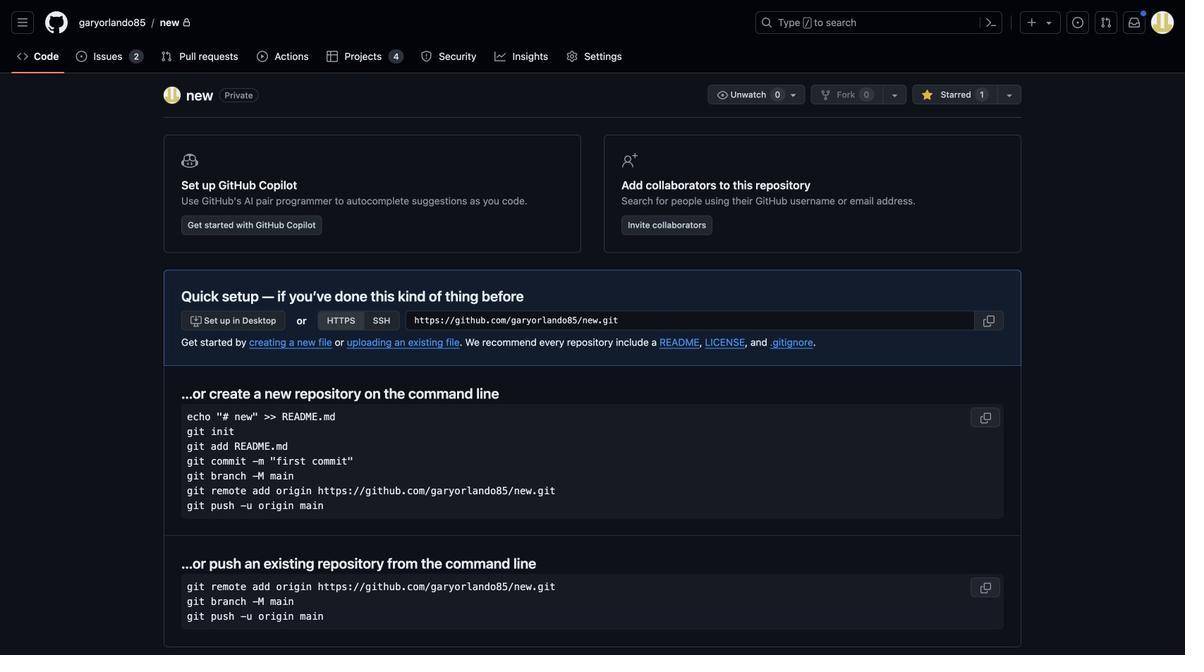 Task type: vqa. For each thing, say whether or not it's contained in the screenshot.
bottommost Git Pull Request icon
yes



Task type: describe. For each thing, give the bounding box(es) containing it.
1 vertical spatial copy to clipboard image
[[980, 413, 991, 424]]

gear image
[[566, 51, 578, 62]]

see your forks of this repository image
[[889, 90, 900, 101]]

homepage image
[[45, 11, 68, 34]]

git pull request image for the leftmost issue opened icon
[[161, 51, 172, 62]]

add this repository to a list image
[[1004, 90, 1015, 101]]

copilot image
[[181, 152, 198, 169]]

you have unread notifications image
[[1129, 17, 1140, 28]]

0 vertical spatial copy to clipboard image
[[983, 316, 995, 327]]

1 user starred this repository element
[[975, 87, 989, 102]]

repo forked image
[[820, 90, 831, 101]]

owner avatar image
[[164, 87, 181, 104]]

eye image
[[717, 90, 728, 101]]

git pull request image for the topmost issue opened icon
[[1100, 17, 1112, 28]]

copy to clipboard image
[[980, 583, 991, 594]]



Task type: locate. For each thing, give the bounding box(es) containing it.
list
[[73, 11, 747, 34]]

git pull request image left the you have unread notifications icon
[[1100, 17, 1112, 28]]

1 horizontal spatial issue opened image
[[1072, 17, 1083, 28]]

graph image
[[494, 51, 506, 62]]

star fill image
[[921, 90, 933, 101]]

table image
[[327, 51, 338, 62]]

play image
[[257, 51, 268, 62]]

desktop download image
[[190, 316, 202, 327]]

lock image
[[182, 18, 191, 27]]

git pull request image up owner avatar
[[161, 51, 172, 62]]

banner
[[0, 0, 1185, 73]]

issue opened image right the triangle down icon
[[1072, 17, 1083, 28]]

code image
[[17, 51, 28, 62]]

shield image
[[421, 51, 432, 62]]

0 horizontal spatial git pull request image
[[161, 51, 172, 62]]

0 vertical spatial git pull request image
[[1100, 17, 1112, 28]]

1 horizontal spatial git pull request image
[[1100, 17, 1112, 28]]

1 vertical spatial issue opened image
[[76, 51, 87, 62]]

issue opened image
[[1072, 17, 1083, 28], [76, 51, 87, 62]]

copy to clipboard image
[[983, 316, 995, 327], [980, 413, 991, 424]]

issue opened image right code image
[[76, 51, 87, 62]]

command palette image
[[985, 17, 997, 28]]

0 vertical spatial issue opened image
[[1072, 17, 1083, 28]]

1 vertical spatial git pull request image
[[161, 51, 172, 62]]

triangle down image
[[1043, 17, 1055, 28]]

person add image
[[621, 152, 638, 169]]

Clone URL text field
[[405, 311, 975, 330]]

0 horizontal spatial issue opened image
[[76, 51, 87, 62]]

git pull request image
[[1100, 17, 1112, 28], [161, 51, 172, 62]]



